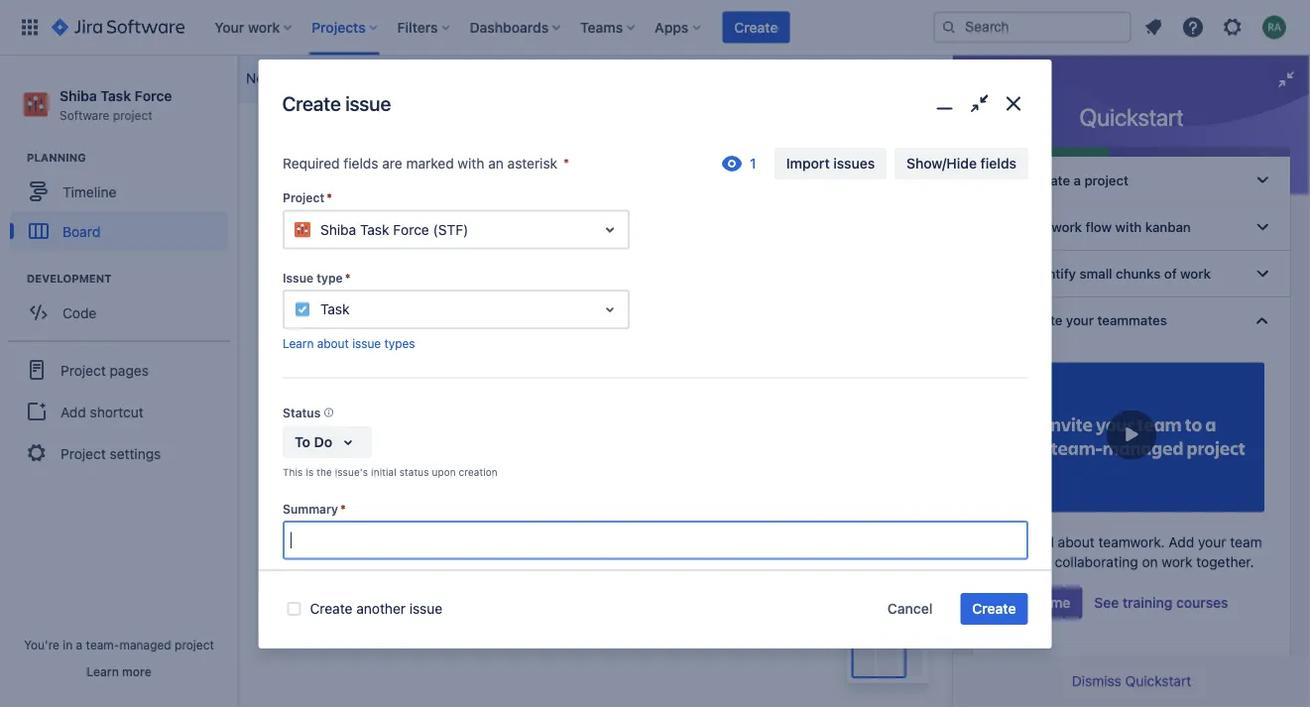 Task type: vqa. For each thing, say whether or not it's contained in the screenshot.
"Quickstart"
yes



Task type: locate. For each thing, give the bounding box(es) containing it.
status
[[282, 406, 320, 420]]

0 horizontal spatial the
[[316, 467, 332, 478]]

2 open image from the top
[[598, 297, 622, 321]]

0 horizontal spatial popular
[[635, 70, 684, 86]]

1 vertical spatial to
[[294, 434, 310, 450]]

planning group
[[10, 150, 237, 257]]

about
[[317, 336, 349, 350], [1058, 534, 1095, 551]]

search image
[[941, 19, 957, 35]]

board
[[326, 169, 386, 196]]

1 horizontal spatial create button
[[961, 593, 1028, 625]]

1 vertical spatial shiba
[[320, 221, 356, 237]]

create issue dialog
[[258, 60, 1052, 707]]

create down inspiration
[[282, 92, 341, 115]]

0 horizontal spatial add
[[61, 404, 86, 420]]

0 horizontal spatial create button
[[723, 11, 790, 43]]

collaborating
[[1055, 554, 1139, 570]]

in
[[63, 638, 73, 652]]

create up specific
[[734, 19, 778, 35]]

0 horizontal spatial your
[[1066, 313, 1094, 329]]

project inside "project settings" link
[[61, 445, 106, 462]]

0 horizontal spatial shiba
[[60, 87, 97, 104]]

0 vertical spatial learn
[[282, 336, 313, 350]]

1 vertical spatial create issue
[[314, 367, 396, 383]]

task inside shiba task force software project
[[100, 87, 131, 104]]

1 horizontal spatial team-
[[687, 70, 726, 86]]

team- down create banner
[[687, 70, 726, 86]]

is left 'all'
[[1026, 534, 1036, 551]]

stf
[[280, 169, 321, 196]]

0 vertical spatial is
[[305, 467, 313, 478]]

project pages
[[61, 362, 149, 378]]

fields left are
[[343, 155, 378, 171]]

this
[[282, 467, 302, 478]]

1 vertical spatial team-
[[86, 638, 120, 652]]

0 horizontal spatial column
[[779, 70, 826, 86]]

marked
[[406, 155, 454, 171]]

the left issue's
[[316, 467, 332, 478]]

1 vertical spatial add
[[1169, 534, 1195, 551]]

0 vertical spatial to do
[[293, 320, 330, 334]]

none text field inside create issue dialog
[[284, 523, 1026, 558]]

create button
[[723, 11, 790, 43], [961, 593, 1028, 625]]

the right the naming
[[442, 70, 463, 86]]

1 vertical spatial is
[[1026, 534, 1036, 551]]

2 fields from the left
[[980, 155, 1016, 171]]

force inside shiba task force software project
[[135, 87, 172, 104]]

1 vertical spatial learn
[[87, 665, 119, 679]]

1 vertical spatial do
[[314, 434, 332, 450]]

code link
[[10, 293, 228, 333]]

create left another
[[310, 601, 353, 617]]

board's
[[466, 70, 515, 86]]

0 horizontal spatial about
[[317, 336, 349, 350]]

0 vertical spatial project
[[282, 191, 324, 205]]

0 horizontal spatial learn
[[87, 665, 119, 679]]

development
[[27, 273, 112, 285]]

1 vertical spatial project
[[61, 362, 106, 378]]

board
[[63, 223, 100, 239]]

shiba inside shiba task force software project
[[60, 87, 97, 104]]

in
[[572, 320, 585, 334]]

1 horizontal spatial learn
[[282, 336, 313, 350]]

project inside create issue dialog
[[282, 191, 324, 205]]

1 horizontal spatial your
[[1198, 534, 1227, 551]]

to down issue
[[293, 320, 309, 334]]

1 vertical spatial to do
[[294, 434, 332, 450]]

do inside dropdown button
[[314, 434, 332, 450]]

add left shortcut
[[61, 404, 86, 420]]

setups.
[[830, 70, 877, 86]]

open image up group by
[[598, 218, 622, 241]]

1 vertical spatial force
[[393, 221, 429, 237]]

project down the "required"
[[282, 191, 324, 205]]

to do up the learn about issue types
[[293, 320, 330, 334]]

to do inside dropdown button
[[294, 434, 332, 450]]

is inside dialog
[[305, 467, 313, 478]]

open image for shiba task force (stf)
[[598, 218, 622, 241]]

fields inside "popup button"
[[980, 155, 1016, 171]]

0 vertical spatial task
[[100, 87, 131, 104]]

0 vertical spatial create button
[[723, 11, 790, 43]]

learn down you're in a team-managed project
[[87, 665, 119, 679]]

create issue down the learn about issue types
[[314, 367, 396, 383]]

your right invite
[[1066, 313, 1094, 329]]

progress bar
[[973, 147, 1291, 157]]

stf board
[[280, 169, 386, 196]]

project inside "project pages" link
[[61, 362, 106, 378]]

need
[[246, 70, 280, 86]]

this is the issue's initial status upon creation
[[282, 467, 497, 478]]

*
[[563, 155, 569, 171], [326, 191, 332, 205], [344, 271, 350, 285], [340, 502, 346, 516]]

is right this
[[305, 467, 313, 478]]

you're in a team-managed project
[[24, 638, 214, 652]]

exit full screen image
[[965, 89, 994, 118]]

the
[[442, 70, 463, 86], [316, 467, 332, 478]]

0 horizontal spatial task
[[100, 87, 131, 104]]

2 vertical spatial project
[[61, 445, 106, 462]]

0 vertical spatial open image
[[598, 218, 622, 241]]

1 horizontal spatial fields
[[980, 155, 1016, 171]]

force
[[135, 87, 172, 104], [393, 221, 429, 237]]

0 vertical spatial add
[[61, 404, 86, 420]]

jira is all about teamwork. add your team to begin collaborating on work together.
[[999, 534, 1263, 570]]

minimize image
[[931, 89, 959, 118]]

create button inside the primary element
[[723, 11, 790, 43]]

fields right show/hide
[[980, 155, 1016, 171]]

do up the learn about issue types
[[312, 320, 330, 334]]

popular up exit full screen icon
[[952, 71, 1002, 87]]

automations menu button icon image
[[811, 156, 834, 180]]

add up work
[[1169, 534, 1195, 551]]

your up together.
[[1198, 534, 1227, 551]]

create button up specific
[[723, 11, 790, 43]]

to do down status
[[294, 434, 332, 450]]

your inside jira is all about teamwork. add your team to begin collaborating on work together.
[[1198, 534, 1227, 551]]

0 vertical spatial about
[[317, 336, 349, 350]]

invite your teammates button
[[973, 297, 1291, 344]]

* right stf
[[326, 191, 332, 205]]

issue
[[345, 92, 391, 115], [352, 336, 381, 350], [362, 367, 396, 383], [410, 601, 443, 617]]

status
[[399, 467, 429, 478]]

force for (stf)
[[393, 221, 429, 237]]

your inside dropdown button
[[1066, 313, 1094, 329]]

0 vertical spatial project
[[113, 108, 152, 122]]

None text field
[[284, 523, 1026, 558]]

a
[[76, 638, 83, 652]]

0 horizontal spatial is
[[305, 467, 313, 478]]

task for (stf)
[[360, 221, 389, 237]]

create issue inside button
[[314, 367, 396, 383]]

1 horizontal spatial is
[[1026, 534, 1036, 551]]

task for software
[[100, 87, 131, 104]]

0 horizontal spatial force
[[135, 87, 172, 104]]

issue right another
[[410, 601, 443, 617]]

project
[[113, 108, 152, 122], [175, 638, 214, 652]]

project settings
[[61, 445, 161, 462]]

1 horizontal spatial project
[[175, 638, 214, 652]]

add inside button
[[61, 404, 86, 420]]

inspiration
[[284, 70, 351, 86]]

0 vertical spatial shiba
[[60, 87, 97, 104]]

about up collaborating
[[1058, 534, 1095, 551]]

dismiss quickstart link
[[1072, 673, 1192, 690]]

to inside dropdown button
[[294, 434, 310, 450]]

2 vertical spatial task
[[320, 301, 349, 317]]

learn inside button
[[87, 665, 119, 679]]

project settings link
[[8, 432, 230, 475]]

team
[[1230, 534, 1263, 551]]

naming
[[391, 70, 438, 86]]

shiba down project *
[[320, 221, 356, 237]]

create issue down inspiration
[[282, 92, 391, 115]]

0 vertical spatial your
[[1066, 313, 1094, 329]]

1 vertical spatial the
[[316, 467, 332, 478]]

* right 'summary'
[[340, 502, 346, 516]]

1 vertical spatial project
[[175, 638, 214, 652]]

1 open image from the top
[[598, 218, 622, 241]]

more
[[122, 665, 151, 679]]

popular down create banner
[[635, 70, 684, 86]]

learn down issue
[[282, 336, 313, 350]]

the inside create issue dialog
[[316, 467, 332, 478]]

view popular column setups button
[[877, 63, 1114, 95]]

create down the learn about issue types
[[314, 367, 358, 383]]

1 horizontal spatial popular
[[952, 71, 1002, 87]]

column
[[779, 70, 826, 86], [1006, 71, 1054, 87]]

team-
[[687, 70, 726, 86], [86, 638, 120, 652]]

add shortcut button
[[8, 392, 230, 432]]

1 fields from the left
[[343, 155, 378, 171]]

quickstart right dismiss
[[1126, 673, 1192, 690]]

add inside jira is all about teamwork. add your team to begin collaborating on work together.
[[1169, 534, 1195, 551]]

is inside jira is all about teamwork. add your team to begin collaborating on work together.
[[1026, 534, 1036, 551]]

begin
[[1016, 554, 1051, 570]]

1 vertical spatial open image
[[598, 297, 622, 321]]

project inside shiba task force software project
[[113, 108, 152, 122]]

open image
[[598, 218, 622, 241], [598, 297, 622, 321]]

project *
[[282, 191, 332, 205]]

to do button
[[282, 426, 372, 458]]

0 vertical spatial force
[[135, 87, 172, 104]]

primary element
[[12, 0, 934, 55]]

0 vertical spatial create issue
[[282, 92, 391, 115]]

shiba for shiba task force software project
[[60, 87, 97, 104]]

work
[[1162, 554, 1193, 570]]

2 horizontal spatial task
[[360, 221, 389, 237]]

create issue inside dialog
[[282, 92, 391, 115]]

* right type
[[344, 271, 350, 285]]

1 horizontal spatial about
[[1058, 534, 1095, 551]]

to do
[[293, 320, 330, 334], [294, 434, 332, 450]]

team- right the a
[[86, 638, 120, 652]]

popular
[[635, 70, 684, 86], [952, 71, 1002, 87]]

view popular column setups
[[917, 71, 1102, 87]]

task down type
[[320, 301, 349, 317]]

group
[[8, 340, 230, 481]]

Search field
[[934, 11, 1132, 43]]

jira software image
[[52, 15, 185, 39], [52, 15, 185, 39]]

to down status
[[294, 434, 310, 450]]

play video image
[[1107, 410, 1157, 460]]

required fields are marked with an asterisk *
[[282, 155, 569, 171]]

see
[[1095, 595, 1119, 611]]

shiba up software
[[60, 87, 97, 104]]

project right managed
[[175, 638, 214, 652]]

to
[[999, 554, 1012, 570]]

0 vertical spatial team-
[[687, 70, 726, 86]]

upon
[[431, 467, 455, 478]]

to
[[293, 320, 309, 334], [294, 434, 310, 450]]

about down type
[[317, 336, 349, 350]]

1 vertical spatial task
[[360, 221, 389, 237]]

0 vertical spatial do
[[312, 320, 330, 334]]

project right software
[[113, 108, 152, 122]]

column left setups.
[[779, 70, 826, 86]]

setups
[[1058, 71, 1102, 87]]

project for project pages
[[61, 362, 106, 378]]

0 horizontal spatial project
[[113, 108, 152, 122]]

force inside create issue dialog
[[393, 221, 429, 237]]

shiba
[[60, 87, 97, 104], [320, 221, 356, 237]]

1 horizontal spatial force
[[393, 221, 429, 237]]

about inside create issue dialog
[[317, 336, 349, 350]]

do
[[312, 320, 330, 334], [314, 434, 332, 450]]

project pages link
[[8, 348, 230, 392]]

progress
[[588, 320, 653, 334]]

1 horizontal spatial shiba
[[320, 221, 356, 237]]

learn
[[282, 336, 313, 350], [87, 665, 119, 679]]

issue
[[282, 271, 313, 285]]

add people image
[[458, 240, 482, 264]]

quickstart
[[1080, 103, 1184, 131], [1126, 673, 1192, 690]]

is
[[305, 467, 313, 478], [1026, 534, 1036, 551]]

together.
[[1197, 554, 1255, 570]]

import issues
[[786, 155, 875, 171]]

learn inside create issue dialog
[[282, 336, 313, 350]]

project
[[282, 191, 324, 205], [61, 362, 106, 378], [61, 445, 106, 462]]

task down board
[[360, 221, 389, 237]]

issue down types
[[362, 367, 396, 383]]

info image
[[320, 405, 336, 421]]

1 horizontal spatial column
[[1006, 71, 1054, 87]]

quickstart down setups
[[1080, 103, 1184, 131]]

column up the discard & close 'icon'
[[1006, 71, 1054, 87]]

project up add shortcut
[[61, 362, 106, 378]]

1 vertical spatial your
[[1198, 534, 1227, 551]]

shiba inside create issue dialog
[[320, 221, 356, 237]]

0 horizontal spatial fields
[[343, 155, 378, 171]]

0 horizontal spatial team-
[[86, 638, 120, 652]]

1 horizontal spatial add
[[1169, 534, 1195, 551]]

explore
[[583, 70, 631, 86]]

open image right in
[[598, 297, 622, 321]]

dismiss quickstart
[[1072, 673, 1192, 690]]

your
[[1066, 313, 1094, 329], [1198, 534, 1227, 551]]

do down info 'icon'
[[314, 434, 332, 450]]

task up software
[[100, 87, 131, 104]]

* right 'asterisk'
[[563, 155, 569, 171]]

1 vertical spatial about
[[1058, 534, 1095, 551]]

0 vertical spatial the
[[442, 70, 463, 86]]

learn for learn about issue types
[[282, 336, 313, 350]]

project down add shortcut
[[61, 445, 106, 462]]

teamwork.
[[1099, 534, 1165, 551]]

create button down 'to'
[[961, 593, 1028, 625]]



Task type: describe. For each thing, give the bounding box(es) containing it.
is for jira
[[1026, 534, 1036, 551]]

another
[[356, 601, 406, 617]]

create issue button
[[283, 357, 541, 393]]

column inside button
[[1006, 71, 1054, 87]]

about inside jira is all about teamwork. add your team to begin collaborating on work together.
[[1058, 534, 1095, 551]]

courses
[[1177, 595, 1229, 611]]

discard & close image
[[1000, 89, 1028, 118]]

learn more button
[[87, 664, 151, 680]]

are
[[382, 155, 402, 171]]

dismiss
[[1072, 673, 1122, 690]]

summary *
[[282, 502, 346, 516]]

software
[[60, 108, 110, 122]]

invite your teammates
[[1029, 313, 1167, 329]]

teammates
[[1098, 313, 1167, 329]]

creation
[[458, 467, 497, 478]]

group
[[578, 245, 617, 258]]

ruby anderson image
[[413, 236, 444, 268]]

1 horizontal spatial task
[[320, 301, 349, 317]]

by
[[620, 245, 635, 258]]

import
[[786, 155, 830, 171]]

cancel
[[888, 601, 933, 617]]

learn about issue types
[[282, 336, 415, 350]]

group by
[[578, 245, 635, 258]]

star stf board image
[[844, 157, 868, 181]]

show/hide
[[906, 155, 977, 171]]

timeline link
[[10, 172, 228, 212]]

learn about issue types link
[[282, 336, 415, 350]]

planning
[[27, 151, 86, 164]]

project for project *
[[282, 191, 324, 205]]

summary
[[282, 502, 338, 516]]

show me
[[1011, 595, 1071, 611]]

while
[[354, 70, 388, 86]]

learn for learn more
[[87, 665, 119, 679]]

cancel button
[[876, 593, 945, 625]]

settings
[[110, 445, 161, 462]]

create another issue
[[310, 601, 443, 617]]

need inspiration while naming the board's columns? explore popular team-specific column setups.
[[246, 70, 877, 86]]

see training courses
[[1095, 595, 1229, 611]]

shortcut
[[90, 404, 144, 420]]

all
[[1040, 534, 1054, 551]]

create down 'to'
[[973, 601, 1016, 617]]

fields for required
[[343, 155, 378, 171]]

is for this
[[305, 467, 313, 478]]

(stf)
[[433, 221, 468, 237]]

import issues link
[[774, 148, 887, 179]]

open image for task
[[598, 297, 622, 321]]

board link
[[10, 212, 228, 251]]

create banner
[[0, 0, 1311, 56]]

on
[[1142, 554, 1158, 570]]

1 vertical spatial quickstart
[[1126, 673, 1192, 690]]

show
[[1011, 595, 1047, 611]]

video poster image
[[999, 354, 1265, 521]]

1 vertical spatial create button
[[961, 593, 1028, 625]]

issue's
[[335, 467, 368, 478]]

jira
[[999, 534, 1022, 551]]

managed
[[119, 638, 171, 652]]

see training courses link
[[1093, 587, 1231, 619]]

initial
[[371, 467, 396, 478]]

shiba for shiba task force (stf)
[[320, 221, 356, 237]]

view
[[917, 71, 949, 87]]

an
[[488, 155, 503, 171]]

required
[[282, 155, 339, 171]]

issue type *
[[282, 271, 350, 285]]

0 vertical spatial quickstart
[[1080, 103, 1184, 131]]

with
[[457, 155, 484, 171]]

1 horizontal spatial the
[[442, 70, 463, 86]]

columns?
[[519, 70, 580, 86]]

group containing project pages
[[8, 340, 230, 481]]

shiba task force (stf)
[[320, 221, 468, 237]]

issue down while
[[345, 92, 391, 115]]

popular inside button
[[952, 71, 1002, 87]]

pages
[[110, 362, 149, 378]]

asterisk
[[507, 155, 557, 171]]

Search this board text field
[[280, 234, 371, 270]]

show me button
[[999, 587, 1083, 619]]

type
[[316, 271, 342, 285]]

issue left types
[[352, 336, 381, 350]]

minimize image
[[1275, 67, 1299, 91]]

shiba task force software project
[[60, 87, 172, 122]]

you're
[[24, 638, 59, 652]]

play invite your teammates video image
[[999, 354, 1265, 521]]

types
[[384, 336, 415, 350]]

0 vertical spatial to
[[293, 320, 309, 334]]

development group
[[10, 271, 237, 338]]

create inside the primary element
[[734, 19, 778, 35]]

in progress
[[572, 320, 653, 334]]

issue inside button
[[362, 367, 396, 383]]

force for software
[[135, 87, 172, 104]]

timeline
[[63, 183, 116, 200]]

fields for show/hide
[[980, 155, 1016, 171]]

code
[[63, 304, 97, 321]]

specific
[[726, 70, 776, 86]]

issues
[[833, 155, 875, 171]]

learn more
[[87, 665, 151, 679]]

show/hide fields
[[906, 155, 1016, 171]]

project for project settings
[[61, 445, 106, 462]]

training
[[1123, 595, 1173, 611]]

invite
[[1029, 313, 1063, 329]]



